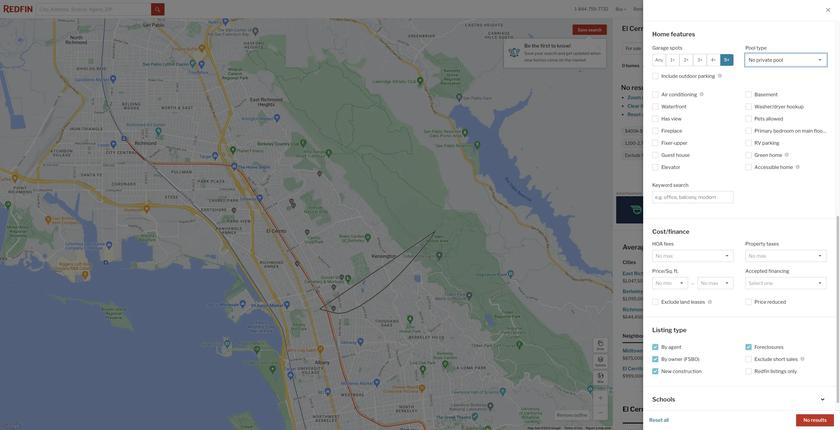 Task type: vqa. For each thing, say whether or not it's contained in the screenshot.


Task type: describe. For each thing, give the bounding box(es) containing it.
City, Address, School, Agent, ZIP search field
[[36, 3, 151, 15]]

below
[[728, 112, 741, 118]]

out
[[642, 95, 650, 101]]

el cerrito, ca homes for sale
[[622, 25, 714, 32]]

search for keyword search
[[674, 182, 689, 188]]

0 vertical spatial parking
[[698, 73, 715, 79]]

google image
[[2, 422, 22, 430]]

1 vertical spatial of
[[574, 427, 576, 430]]

floor
[[814, 128, 825, 134]]

of inside zoom out clear the map boundary reset all filters or remove one of your filters below to see more homes
[[697, 112, 701, 118]]

taxes
[[767, 241, 779, 247]]

house
[[676, 152, 690, 158]]

all filters • 8
[[801, 46, 825, 51]]

townhouse, land
[[734, 129, 767, 134]]

for inside east richmond heights homes for sale $1,047,500
[[694, 271, 701, 277]]

construction
[[673, 368, 702, 374]]

for inside the richmond annex homes for sale $789,000
[[783, 348, 790, 354]]

55+
[[642, 153, 650, 158]]

Any radio
[[652, 54, 666, 66]]

terms
[[564, 427, 573, 430]]

sale inside east richmond heights homes for sale $1,047,500
[[702, 271, 711, 277]]

save for save your search and get updated when new homes come on the market.
[[525, 51, 534, 56]]

3+
[[698, 57, 703, 62]]

google
[[551, 427, 561, 430]]

• for filters
[[820, 46, 821, 51]]

average home prices near el cerrito, ca
[[623, 243, 749, 251]]

ca for el cerrito, ca homes for sale
[[655, 25, 665, 32]]

7732
[[598, 6, 608, 12]]

el for el cerrito, ca real estate trends
[[623, 405, 629, 413]]

5+ garage spots
[[739, 153, 771, 158]]

$400k-$4.5m button
[[655, 42, 695, 55]]

remove 1,100-2,750 sq. ft. image
[[664, 141, 668, 145]]

map data ©2023 google
[[528, 427, 561, 430]]

0 horizontal spatial $400k-$4.5m
[[625, 129, 653, 134]]

the inside "save your search and get updated when new homes come on the market."
[[565, 57, 571, 62]]

home features
[[652, 31, 695, 38]]

remove 5+ garage spots image
[[774, 154, 778, 157]]

options button
[[593, 354, 608, 369]]

results inside "button"
[[811, 417, 827, 423]]

see
[[748, 112, 756, 118]]

owner
[[669, 356, 683, 362]]

cerrito, for el cerrito, ca homes for sale
[[630, 25, 654, 32]]

accessible home
[[755, 164, 793, 170]]

albany homes for sale $629,000
[[727, 271, 777, 284]]

studio+ for studio+ / 4+ ba
[[750, 46, 765, 51]]

save search
[[578, 27, 602, 32]]

1 vertical spatial on
[[795, 128, 801, 134]]

4+ inside 4+ option
[[711, 57, 716, 62]]

open house & tour
[[652, 423, 708, 430]]

average
[[623, 243, 649, 251]]

1 vertical spatial $4.5m
[[640, 129, 653, 134]]

all
[[801, 46, 806, 51]]

home for average
[[651, 243, 669, 251]]

terms of use link
[[564, 427, 582, 430]]

1 vertical spatial ft.
[[674, 268, 679, 274]]

list box down albany
[[698, 277, 734, 289]]

$629,000
[[727, 278, 747, 284]]

studio+ / 4+ ba button
[[746, 42, 787, 55]]

sale inside el cerrito hills homes for sale $999,000
[[681, 366, 690, 372]]

the inside zoom out clear the map boundary reset all filters or remove one of your filters below to see more homes
[[641, 103, 648, 109]]

home for green
[[770, 152, 783, 158]]

listing
[[652, 327, 672, 334]]

trends
[[702, 405, 723, 413]]

5+ for 5+
[[724, 57, 730, 62]]

sale inside berkeley homes for sale $1,095,000
[[668, 289, 678, 295]]

by for by agent
[[662, 344, 668, 350]]

list box for pool type
[[746, 54, 827, 66]]

/
[[766, 46, 768, 51]]

no inside "button"
[[804, 417, 810, 423]]

keyword
[[652, 182, 672, 188]]

$4.5m inside 'button'
[[675, 46, 688, 51]]

exclude for exclude 55+ communities
[[625, 153, 641, 158]]

4+ radio
[[707, 54, 721, 66]]

1 horizontal spatial filters
[[713, 112, 727, 118]]

:
[[656, 63, 657, 68]]

zoom out button
[[627, 95, 650, 101]]

cost/finance
[[652, 228, 690, 235]]

homes inside zoom out clear the map boundary reset all filters or remove one of your filters below to see more homes
[[770, 112, 786, 118]]

homes inside the kensington homes for sale $1,849,000
[[754, 289, 770, 295]]

accessible
[[755, 164, 779, 170]]

near
[[691, 243, 705, 251]]

sale inside albany homes for sale $629,000
[[768, 271, 777, 277]]

recommended button
[[657, 63, 693, 69]]

by for by owner (fsbo)
[[662, 356, 668, 362]]

hookup
[[787, 104, 804, 110]]

all inside zoom out clear the map boundary reset all filters or remove one of your filters below to see more homes
[[642, 112, 647, 118]]

be
[[525, 43, 531, 49]]

your inside zoom out clear the map boundary reset all filters or remove one of your filters below to see more homes
[[702, 112, 712, 118]]

list box for hoa fees
[[652, 250, 734, 262]]

remove townhouse, land image
[[770, 129, 774, 133]]

for inside the kensington homes for sale $1,849,000
[[771, 289, 777, 295]]

land for exclude
[[680, 299, 690, 305]]

or
[[663, 112, 668, 118]]

upper
[[674, 140, 688, 146]]

tour
[[695, 423, 708, 430]]

&
[[689, 423, 694, 430]]

exclude 55+ communities
[[625, 153, 676, 158]]

garage spots
[[652, 45, 683, 51]]

exclude for exclude land leases
[[662, 299, 679, 305]]

view
[[671, 116, 682, 122]]

1-844-759-7732
[[575, 6, 608, 12]]

list box down heights
[[652, 277, 688, 289]]

ad
[[834, 192, 837, 196]]

ad region
[[616, 196, 837, 223]]

price/sq.
[[652, 268, 673, 274]]

rv
[[755, 140, 761, 146]]

east
[[623, 271, 633, 277]]

for inside del norte homes for sale $1,100,000
[[766, 366, 773, 372]]

exclude short sales
[[755, 356, 798, 362]]

exclude for exclude short sales
[[755, 356, 772, 362]]

richmond inside east richmond heights homes for sale $1,047,500
[[634, 271, 658, 277]]

remove
[[557, 413, 573, 418]]

coming
[[678, 141, 693, 146]]

$644,450
[[623, 314, 643, 319]]

primary bedroom on main floor
[[755, 128, 825, 134]]

3+ radio
[[693, 54, 707, 66]]

get
[[566, 51, 573, 56]]

zip codes element
[[668, 328, 691, 343]]

only
[[788, 368, 797, 374]]

waterfront
[[662, 104, 687, 110]]

zoom out clear the map boundary reset all filters or remove one of your filters below to see more homes
[[628, 95, 786, 118]]

type for pool type
[[757, 45, 767, 51]]

no results inside no results "button"
[[804, 417, 827, 423]]

0 vertical spatial no results
[[621, 84, 654, 91]]

fees
[[664, 241, 674, 247]]

for inside 'midtown homes for sale $875,000'
[[661, 348, 667, 354]]

and
[[558, 51, 565, 56]]

pets
[[755, 116, 765, 122]]

0
[[622, 63, 625, 68]]

©2023
[[541, 427, 551, 430]]

report ad
[[824, 192, 837, 196]]

map inside zoom out clear the map boundary reset all filters or remove one of your filters below to see more homes
[[649, 103, 659, 109]]

homes
[[666, 25, 688, 32]]

by owner (fsbo)
[[662, 356, 700, 362]]

report for report a map error
[[586, 427, 595, 430]]

0 vertical spatial spots
[[670, 45, 683, 51]]

2,750
[[638, 141, 649, 146]]

sale inside 'midtown homes for sale $875,000'
[[668, 348, 677, 354]]

ca for el cerrito, ca real estate trends
[[656, 405, 665, 413]]

sort
[[647, 63, 656, 68]]

pets allowed
[[755, 116, 783, 122]]

homes inside del norte homes for sale $1,100,000
[[750, 366, 765, 372]]

0 horizontal spatial filters
[[648, 112, 662, 118]]

reset inside button
[[649, 417, 663, 423]]

neighborhoods
[[623, 333, 658, 339]]

report a map error
[[586, 427, 611, 430]]

el for el cerrito, ca homes for sale
[[622, 25, 628, 32]]

coming soon, under contract/pending
[[678, 141, 753, 146]]

market.
[[572, 57, 587, 62]]

listing type
[[652, 327, 687, 334]]

main
[[802, 128, 813, 134]]

home
[[652, 31, 670, 38]]

heights
[[659, 271, 677, 277]]

0 horizontal spatial the
[[532, 43, 540, 49]]



Task type: locate. For each thing, give the bounding box(es) containing it.
on inside "save your search and get updated when new homes come on the market."
[[559, 57, 564, 62]]

zip
[[668, 333, 675, 339]]

kensington homes for sale $1,849,000
[[727, 289, 787, 301]]

of left use
[[574, 427, 576, 430]]

for up sales
[[783, 348, 790, 354]]

studio+
[[750, 46, 765, 51], [670, 129, 685, 134]]

0 horizontal spatial studio+
[[670, 129, 685, 134]]

search inside "save your search and get updated when new homes come on the market."
[[544, 51, 557, 56]]

no results button
[[796, 414, 834, 427]]

remove outline
[[557, 413, 587, 418]]

house
[[669, 423, 688, 430]]

1 horizontal spatial $400k-$4.5m
[[659, 46, 688, 51]]

0 horizontal spatial search
[[544, 51, 557, 56]]

richmond for richmond annex
[[727, 348, 750, 354]]

land left remove townhouse, land icon
[[759, 129, 767, 134]]

richmond inside the richmond annex homes for sale $789,000
[[727, 348, 750, 354]]

your right 'one'
[[702, 112, 712, 118]]

sale up exclude land leases
[[668, 289, 678, 295]]

homes inside "save your search and get updated when new homes come on the market."
[[533, 57, 547, 62]]

1 horizontal spatial •
[[820, 46, 821, 51]]

for inside el cerrito hills homes for sale $999,000
[[673, 366, 679, 372]]

1 vertical spatial $400k-$4.5m
[[625, 129, 653, 134]]

0 horizontal spatial reset
[[628, 112, 641, 118]]

1 vertical spatial 4+
[[711, 57, 716, 62]]

e.g. office, balcony, modern text field
[[655, 194, 731, 200]]

cerrito, for el cerrito, ca real estate trends
[[630, 405, 654, 413]]

0 vertical spatial $400k-$4.5m
[[659, 46, 688, 51]]

by agent
[[662, 344, 682, 350]]

search up come
[[544, 51, 557, 56]]

0 horizontal spatial on
[[559, 57, 564, 62]]

2 horizontal spatial the
[[641, 103, 648, 109]]

exclude down 1,100-
[[625, 153, 641, 158]]

sale down short
[[774, 366, 783, 372]]

codes
[[676, 333, 691, 339]]

the up the reset all filters button
[[641, 103, 648, 109]]

parking down remove townhouse, land icon
[[762, 140, 780, 146]]

list box down fees
[[652, 250, 734, 262]]

4+ inside studio+ / 4+ ba button
[[769, 46, 774, 51]]

1 horizontal spatial $4.5m
[[675, 46, 688, 51]]

rv parking
[[755, 140, 780, 146]]

filters right all
[[807, 46, 819, 51]]

0 vertical spatial no
[[621, 84, 630, 91]]

2 vertical spatial search
[[674, 182, 689, 188]]

spots up 1+ option in the top of the page
[[670, 45, 683, 51]]

0 vertical spatial of
[[697, 112, 701, 118]]

homes up price at the right bottom
[[754, 289, 770, 295]]

1 vertical spatial report
[[586, 427, 595, 430]]

recommended
[[658, 63, 689, 68]]

—
[[691, 281, 695, 286]]

el cerrito, ca real estate trends
[[623, 405, 723, 413]]

cities heading
[[623, 259, 831, 266]]

0 horizontal spatial no results
[[621, 84, 654, 91]]

search down 759-
[[588, 27, 602, 32]]

breadcrumbs element
[[619, 172, 834, 181]]

sale down by owner (fsbo)
[[681, 366, 690, 372]]

1 by from the top
[[662, 344, 668, 350]]

price/sq. ft.
[[652, 268, 679, 274]]

property taxes
[[746, 241, 779, 247]]

hills
[[646, 366, 655, 372]]

list box for property taxes
[[746, 250, 827, 262]]

home for accessible
[[780, 164, 793, 170]]

save inside "save your search and get updated when new homes come on the market."
[[525, 51, 534, 56]]

by left agent
[[662, 344, 668, 350]]

all inside the reset all button
[[664, 417, 669, 423]]

reset down el cerrito, ca real estate trends
[[649, 417, 663, 423]]

1 vertical spatial to
[[742, 112, 747, 118]]

homes up 'hills'
[[644, 348, 660, 354]]

list box up financing
[[746, 250, 827, 262]]

map down 'out'
[[649, 103, 659, 109]]

homes inside 'midtown homes for sale $875,000'
[[644, 348, 660, 354]]

your down "first"
[[535, 51, 543, 56]]

0 vertical spatial by
[[662, 344, 668, 350]]

home right accessible
[[780, 164, 793, 170]]

0 vertical spatial land
[[759, 129, 767, 134]]

0 vertical spatial •
[[820, 46, 821, 51]]

map left data in the right bottom of the page
[[528, 427, 534, 430]]

sale inside the richmond annex homes for sale $789,000
[[791, 348, 800, 354]]

for inside albany homes for sale $629,000
[[760, 271, 767, 277]]

property
[[746, 241, 766, 247]]

midtown
[[623, 348, 643, 354]]

homes
[[533, 57, 547, 62], [626, 63, 640, 68], [770, 112, 786, 118], [678, 271, 693, 277], [744, 271, 759, 277], [644, 289, 660, 295], [754, 289, 770, 295], [644, 348, 660, 354], [767, 348, 782, 354], [657, 366, 672, 372], [750, 366, 765, 372]]

1 horizontal spatial save
[[578, 27, 588, 32]]

the
[[532, 43, 540, 49], [565, 57, 571, 62], [641, 103, 648, 109]]

1+ radio
[[666, 54, 680, 66]]

sale
[[633, 46, 641, 51], [702, 271, 711, 277], [768, 271, 777, 277], [668, 289, 678, 295], [778, 289, 787, 295], [668, 348, 677, 354], [791, 348, 800, 354], [681, 366, 690, 372], [774, 366, 783, 372]]

of right 'one'
[[697, 112, 701, 118]]

1 vertical spatial spots
[[760, 153, 771, 158]]

$400k- up 1,100-
[[625, 129, 640, 134]]

be the first to know! dialog
[[504, 35, 606, 68]]

list box
[[746, 54, 827, 66], [652, 250, 734, 262], [746, 250, 827, 262], [652, 277, 688, 289], [698, 277, 734, 289], [746, 277, 827, 289]]

for
[[626, 46, 632, 51]]

0 horizontal spatial results
[[632, 84, 654, 91]]

homes inside albany homes for sale $629,000
[[744, 271, 759, 277]]

exclude up richmond link on the bottom right of page
[[662, 299, 679, 305]]

sale up owner
[[668, 348, 677, 354]]

• left 8
[[820, 46, 821, 51]]

$1,349,900
[[727, 314, 750, 319]]

cerrito, up cities heading
[[714, 243, 738, 251]]

0 vertical spatial on
[[559, 57, 564, 62]]

green
[[755, 152, 769, 158]]

2 vertical spatial ca
[[656, 405, 665, 413]]

conditioning
[[669, 92, 697, 97]]

homes right the norte
[[750, 366, 765, 372]]

0 homes •
[[622, 63, 644, 69]]

studio+ inside button
[[750, 46, 765, 51]]

homes up $629,000
[[744, 271, 759, 277]]

1 horizontal spatial 5+
[[739, 153, 745, 158]]

0 vertical spatial 5+
[[724, 57, 730, 62]]

save up new
[[525, 51, 534, 56]]

list box down financing
[[746, 277, 827, 289]]

list box down ba
[[746, 54, 827, 66]]

studio+ left "/" on the right top of the page
[[750, 46, 765, 51]]

for down owner
[[673, 366, 679, 372]]

for left financing
[[760, 271, 767, 277]]

type for listing type
[[674, 327, 687, 334]]

• inside 0 homes •
[[643, 64, 644, 69]]

0 horizontal spatial parking
[[698, 73, 715, 79]]

reset all button
[[649, 414, 669, 427]]

by left owner
[[662, 356, 668, 362]]

2 vertical spatial the
[[641, 103, 648, 109]]

guest house
[[662, 152, 690, 158]]

remove $400k-$4.5m image
[[656, 129, 660, 133]]

1 horizontal spatial exclude
[[662, 299, 679, 305]]

0 horizontal spatial exclude
[[625, 153, 641, 158]]

sale
[[700, 25, 714, 32]]

0 vertical spatial richmond
[[634, 271, 658, 277]]

agent
[[669, 344, 682, 350]]

map for map data ©2023 google
[[528, 427, 534, 430]]

all
[[642, 112, 647, 118], [664, 417, 669, 423]]

draw
[[597, 347, 604, 351]]

$400k-$4.5m up 1+ option in the top of the page
[[659, 46, 688, 51]]

el inside el cerrito hills homes for sale $999,000
[[623, 366, 627, 372]]

1 vertical spatial map
[[598, 427, 604, 430]]

1 horizontal spatial $400k-
[[659, 46, 675, 51]]

0 horizontal spatial type
[[674, 327, 687, 334]]

0 vertical spatial studio+
[[750, 46, 765, 51]]

reset down 'clear'
[[628, 112, 641, 118]]

for up the reduced
[[771, 289, 777, 295]]

to inside zoom out clear the map boundary reset all filters or remove one of your filters below to see more homes
[[742, 112, 747, 118]]

homes inside east richmond heights homes for sale $1,047,500
[[678, 271, 693, 277]]

report inside button
[[824, 192, 833, 196]]

2+ radio
[[680, 54, 693, 66]]

cerrito, up for sale button
[[630, 25, 654, 32]]

listings
[[771, 368, 787, 374]]

new construction
[[662, 368, 702, 374]]

communities
[[650, 153, 676, 158]]

1 horizontal spatial reset
[[649, 417, 663, 423]]

filters inside all filters • 8 button
[[807, 46, 819, 51]]

0 horizontal spatial $4.5m
[[640, 129, 653, 134]]

1 vertical spatial parking
[[762, 140, 780, 146]]

to
[[551, 43, 556, 49], [742, 112, 747, 118]]

the down get
[[565, 57, 571, 62]]

ca down schools
[[656, 405, 665, 413]]

home down cost/finance
[[651, 243, 669, 251]]

0 horizontal spatial ft.
[[657, 141, 661, 146]]

spots left remove 5+ garage spots image
[[760, 153, 771, 158]]

0 horizontal spatial $400k-
[[625, 129, 640, 134]]

2 vertical spatial cerrito,
[[630, 405, 654, 413]]

ca left homes
[[655, 25, 665, 32]]

$4.5m up 2+
[[675, 46, 688, 51]]

parking down 3+ option
[[698, 73, 715, 79]]

8
[[822, 46, 825, 51]]

0 vertical spatial map
[[649, 103, 659, 109]]

• left sort
[[643, 64, 644, 69]]

include outdoor parking
[[662, 73, 715, 79]]

$400k- up 1+
[[659, 46, 675, 51]]

0 vertical spatial cerrito,
[[630, 25, 654, 32]]

1 horizontal spatial parking
[[762, 140, 780, 146]]

844-
[[578, 6, 588, 12]]

homes right 'hills'
[[657, 366, 672, 372]]

all down real
[[664, 417, 669, 423]]

2 horizontal spatial exclude
[[755, 356, 772, 362]]

pool
[[746, 45, 756, 51]]

1 vertical spatial reset
[[649, 417, 663, 423]]

4+ left the 5+ radio
[[711, 57, 716, 62]]

0 vertical spatial save
[[578, 27, 588, 32]]

richmond up $644,450
[[623, 307, 646, 312]]

remove
[[669, 112, 686, 118]]

to inside the be the first to know! dialog
[[551, 43, 556, 49]]

for inside berkeley homes for sale $1,095,000
[[661, 289, 667, 295]]

search up e.g. office, balcony, modern text box
[[674, 182, 689, 188]]

0 horizontal spatial no
[[621, 84, 630, 91]]

0 horizontal spatial save
[[525, 51, 534, 56]]

your inside "save your search and get updated when new homes come on the market."
[[535, 51, 543, 56]]

garage
[[745, 153, 759, 158]]

homes right 0
[[626, 63, 640, 68]]

accepted
[[746, 268, 768, 274]]

filters down "clear the map boundary" button
[[648, 112, 662, 118]]

0 vertical spatial the
[[532, 43, 540, 49]]

sale down cities heading
[[702, 271, 711, 277]]

$400k-
[[659, 46, 675, 51], [625, 129, 640, 134]]

report left ad
[[824, 192, 833, 196]]

washer/dryer hookup
[[755, 104, 804, 110]]

for up —
[[694, 271, 701, 277]]

map region
[[0, 0, 625, 430]]

1 horizontal spatial studio+
[[750, 46, 765, 51]]

5+ inside radio
[[724, 57, 730, 62]]

cerrito, up reset all
[[630, 405, 654, 413]]

filters left below
[[713, 112, 727, 118]]

$400k-$4.5m up "1,100-2,750 sq. ft."
[[625, 129, 653, 134]]

save inside button
[[578, 27, 588, 32]]

sale inside button
[[633, 46, 641, 51]]

homes inside 0 homes •
[[626, 63, 640, 68]]

0 horizontal spatial map
[[598, 427, 604, 430]]

richmond for richmond
[[623, 307, 646, 312]]

remove coming soon, under contract/pending image
[[756, 141, 760, 145]]

1 vertical spatial save
[[525, 51, 534, 56]]

5+ radio
[[720, 54, 734, 66]]

land left leases
[[680, 299, 690, 305]]

search for save search
[[588, 27, 602, 32]]

1 horizontal spatial ft.
[[674, 268, 679, 274]]

cerrito,
[[630, 25, 654, 32], [714, 243, 738, 251], [630, 405, 654, 413]]

0 vertical spatial exclude
[[625, 153, 641, 158]]

2 horizontal spatial search
[[674, 182, 689, 188]]

land for townhouse,
[[759, 129, 767, 134]]

1 horizontal spatial of
[[697, 112, 701, 118]]

1 vertical spatial exclude
[[662, 299, 679, 305]]

map down options
[[598, 380, 604, 383]]

for sale button
[[622, 42, 653, 55]]

submit search image
[[155, 7, 160, 12]]

1 vertical spatial map
[[528, 427, 534, 430]]

0 horizontal spatial to
[[551, 43, 556, 49]]

exclude down annex
[[755, 356, 772, 362]]

fixer-upper
[[662, 140, 688, 146]]

sale right accepted
[[768, 271, 777, 277]]

0 horizontal spatial report
[[586, 427, 595, 430]]

1 horizontal spatial map
[[649, 103, 659, 109]]

0 vertical spatial your
[[535, 51, 543, 56]]

error
[[605, 427, 611, 430]]

0 vertical spatial reset
[[628, 112, 641, 118]]

ft. right price/sq.
[[674, 268, 679, 274]]

reset all
[[649, 417, 669, 423]]

1 vertical spatial the
[[565, 57, 571, 62]]

homes up —
[[678, 271, 693, 277]]

sale inside del norte homes for sale $1,100,000
[[774, 366, 783, 372]]

cerrito
[[628, 366, 645, 372]]

all filters • 8 button
[[789, 42, 829, 55]]

map for map
[[598, 380, 604, 383]]

redfin
[[755, 368, 770, 374]]

homes up $1,095,000 at right bottom
[[644, 289, 660, 295]]

0 horizontal spatial spots
[[670, 45, 683, 51]]

5+ for 5+ garage spots
[[739, 153, 745, 158]]

1 vertical spatial cerrito,
[[714, 243, 738, 251]]

richmond up $1,047,500
[[634, 271, 658, 277]]

option group
[[652, 54, 734, 66]]

2 by from the top
[[662, 356, 668, 362]]

hoa fees
[[652, 241, 674, 247]]

to left see
[[742, 112, 747, 118]]

studio+ for studio+
[[670, 129, 685, 134]]

$4.5m left remove $400k-$4.5m image
[[640, 129, 653, 134]]

(fsbo)
[[684, 356, 700, 362]]

studio+ up fixer-upper
[[670, 129, 685, 134]]

map button
[[593, 370, 608, 386]]

no results
[[621, 84, 654, 91], [804, 417, 827, 423]]

map right a
[[598, 427, 604, 430]]

0 vertical spatial type
[[757, 45, 767, 51]]

has
[[662, 116, 670, 122]]

• for homes
[[643, 64, 644, 69]]

1+
[[671, 57, 675, 62]]

list box for accepted financing
[[746, 277, 827, 289]]

remove exclude 55+ communities image
[[680, 154, 683, 157]]

2 horizontal spatial filters
[[807, 46, 819, 51]]

0 vertical spatial home
[[770, 152, 783, 158]]

when
[[590, 51, 601, 56]]

$400k- inside 'button'
[[659, 46, 675, 51]]

2 vertical spatial exclude
[[755, 356, 772, 362]]

0 vertical spatial $400k-
[[659, 46, 675, 51]]

home up accessible home
[[770, 152, 783, 158]]

by
[[662, 344, 668, 350], [662, 356, 668, 362]]

for down exclude short sales
[[766, 366, 773, 372]]

sale up the reduced
[[778, 289, 787, 295]]

for left sale
[[690, 25, 699, 32]]

report for report ad
[[824, 192, 833, 196]]

outdoor
[[679, 73, 697, 79]]

all down "clear the map boundary" button
[[642, 112, 647, 118]]

0 vertical spatial all
[[642, 112, 647, 118]]

homes right new
[[533, 57, 547, 62]]

map inside button
[[598, 380, 604, 383]]

search inside save search button
[[588, 27, 602, 32]]

on down and
[[559, 57, 564, 62]]

5+
[[724, 57, 730, 62], [739, 153, 745, 158]]

the right the be
[[532, 43, 540, 49]]

ca up cities heading
[[739, 243, 749, 251]]

your
[[535, 51, 543, 56], [702, 112, 712, 118]]

homes up exclude short sales
[[767, 348, 782, 354]]

homes inside el cerrito hills homes for sale $999,000
[[657, 366, 672, 372]]

1 vertical spatial studio+
[[670, 129, 685, 134]]

5+ right 4+ option
[[724, 57, 730, 62]]

boundary
[[660, 103, 682, 109]]

exclude land leases
[[662, 299, 705, 305]]

for down east richmond heights homes for sale $1,047,500
[[661, 289, 667, 295]]

short
[[773, 356, 785, 362]]

homes inside the richmond annex homes for sale $789,000
[[767, 348, 782, 354]]

1 horizontal spatial your
[[702, 112, 712, 118]]

1 vertical spatial your
[[702, 112, 712, 118]]

contract/pending
[[718, 141, 753, 146]]

1 horizontal spatial map
[[598, 380, 604, 383]]

cities
[[623, 260, 636, 265]]

0 vertical spatial results
[[632, 84, 654, 91]]

homes down the washer/dryer hookup
[[770, 112, 786, 118]]

0 horizontal spatial map
[[528, 427, 534, 430]]

homes inside berkeley homes for sale $1,095,000
[[644, 289, 660, 295]]

1 vertical spatial richmond
[[623, 307, 646, 312]]

0 vertical spatial $4.5m
[[675, 46, 688, 51]]

2 vertical spatial home
[[651, 243, 669, 251]]

0 vertical spatial to
[[551, 43, 556, 49]]

primary
[[755, 128, 773, 134]]

data
[[535, 427, 541, 430]]

come
[[547, 57, 558, 62]]

save for save search
[[578, 27, 588, 32]]

• inside button
[[820, 46, 821, 51]]

to right "first"
[[551, 43, 556, 49]]

1 vertical spatial by
[[662, 356, 668, 362]]

report left a
[[586, 427, 595, 430]]

0 vertical spatial report
[[824, 192, 833, 196]]

0 horizontal spatial 4+
[[711, 57, 716, 62]]

del
[[727, 366, 734, 372]]

1 vertical spatial ca
[[739, 243, 749, 251]]

save down 844- on the top right of page
[[578, 27, 588, 32]]

1 vertical spatial 5+
[[739, 153, 745, 158]]

sale right for
[[633, 46, 641, 51]]

pool type
[[746, 45, 767, 51]]

reset inside zoom out clear the map boundary reset all filters or remove one of your filters below to see more homes
[[628, 112, 641, 118]]

sale inside the kensington homes for sale $1,849,000
[[778, 289, 787, 295]]

on left main
[[795, 128, 801, 134]]

neighborhoods element
[[623, 328, 658, 343]]

option group containing any
[[652, 54, 734, 66]]

financing
[[769, 268, 790, 274]]

5+ left garage at the top
[[739, 153, 745, 158]]

midtown homes for sale $875,000
[[623, 348, 677, 361]]

el for el cerrito hills homes for sale $999,000
[[623, 366, 627, 372]]

1 horizontal spatial to
[[742, 112, 747, 118]]

richmond up $789,000
[[727, 348, 750, 354]]

$400k-$4.5m inside 'button'
[[659, 46, 688, 51]]

1,100-
[[625, 141, 638, 146]]

0 vertical spatial search
[[588, 27, 602, 32]]

1 vertical spatial $400k-
[[625, 129, 640, 134]]

0 horizontal spatial your
[[535, 51, 543, 56]]

ft. right sq.
[[657, 141, 661, 146]]



